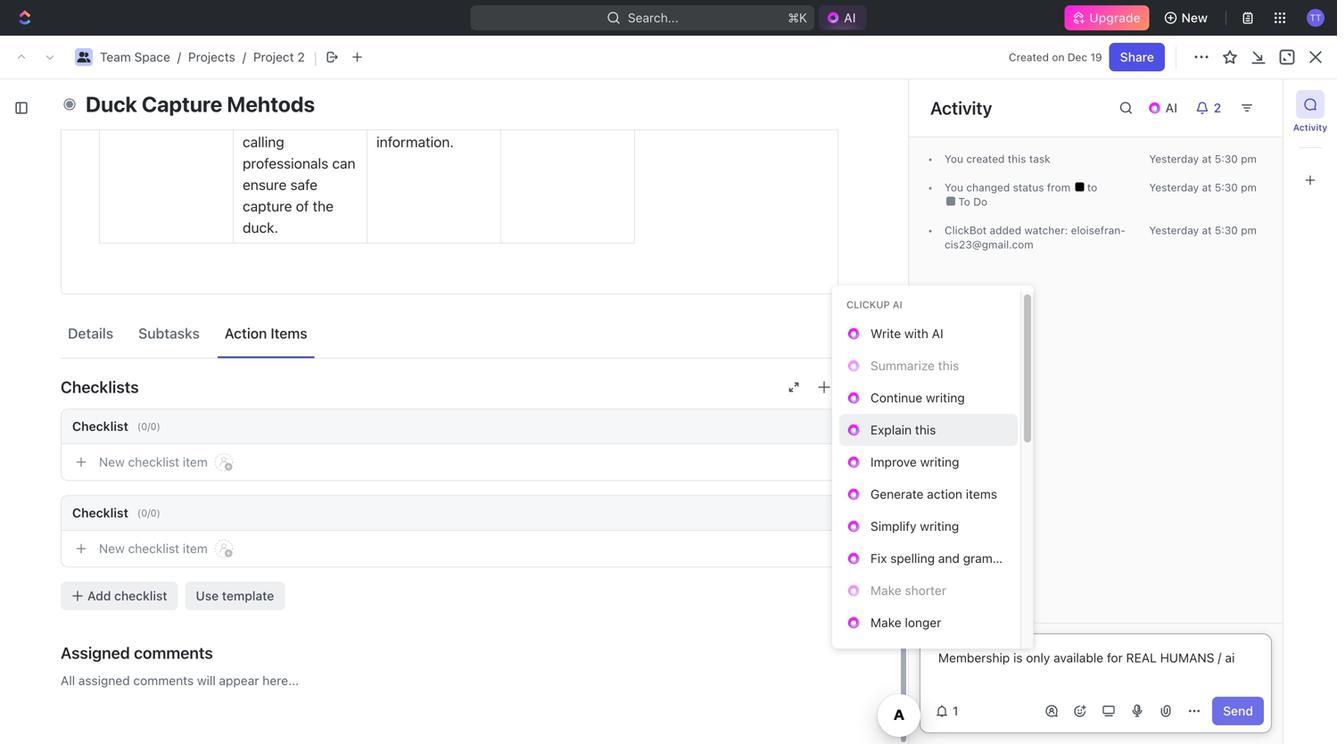 Task type: vqa. For each thing, say whether or not it's contained in the screenshot.
Project 2 "link"
yes



Task type: locate. For each thing, give the bounding box(es) containing it.
0 horizontal spatial team
[[33, 50, 64, 64]]

0 vertical spatial activity
[[931, 97, 992, 118]]

add task
[[1209, 115, 1262, 129], [93, 373, 145, 388]]

template
[[222, 588, 274, 603]]

2 vertical spatial ai
[[871, 647, 882, 662]]

use template button
[[185, 582, 285, 610]]

2 checklist from the top
[[72, 505, 128, 520]]

add up customize
[[1209, 115, 1232, 129]]

(0/0) right 4
[[137, 421, 160, 432]]

generate
[[871, 487, 924, 501]]

/ up duck capture mehtods
[[196, 50, 200, 64]]

1 vertical spatial new checklist item
[[99, 541, 208, 556]]

/ left ai
[[1218, 650, 1222, 665]]

add task up customize
[[1209, 115, 1262, 129]]

comments up all assigned comments will appear here...
[[134, 643, 213, 662]]

1 vertical spatial checklist (0/0)
[[72, 505, 160, 520]]

very high
[[510, 69, 573, 86]]

1 make from the top
[[871, 583, 902, 598]]

yesterday at 5:30 pm up customize
[[1150, 153, 1257, 165]]

checklist (0/0) down checklists
[[72, 419, 160, 434]]

added
[[990, 224, 1022, 236]]

2 5:30 from the top
[[1215, 181, 1238, 194]]

2 projects from the left
[[188, 50, 235, 64]]

writing up action
[[920, 455, 960, 469]]

subtasks
[[138, 325, 200, 342]]

projects inside 'team space / projects / project 2 |'
[[188, 50, 235, 64]]

0 vertical spatial yesterday at 5:30 pm
[[1150, 153, 1257, 165]]

project 2
[[225, 50, 278, 64], [43, 107, 149, 136]]

yesterday at 5:30 pm down customize
[[1150, 181, 1257, 194]]

0 horizontal spatial 1
[[123, 310, 129, 325]]

to do
[[956, 195, 988, 208], [66, 423, 100, 436]]

1 vertical spatial ai
[[932, 326, 944, 341]]

1 vertical spatial do
[[84, 423, 100, 436]]

at
[[1202, 153, 1212, 165], [1202, 181, 1212, 194], [1202, 224, 1212, 236]]

pm for added watcher:
[[1241, 224, 1257, 236]]

animal
[[423, 69, 465, 86]]

capture
[[142, 92, 222, 117]]

add up 'assigned'
[[87, 588, 111, 603]]

1 vertical spatial yesterday at 5:30 pm
[[1150, 181, 1257, 194]]

yesterday down the customize button
[[1150, 224, 1199, 236]]

1 horizontal spatial 1
[[953, 704, 959, 718]]

and
[[938, 551, 960, 566]]

checklist
[[72, 419, 128, 434], [72, 505, 128, 520]]

task sidebar navigation tab list
[[1291, 90, 1330, 195]]

mehtods
[[227, 92, 315, 117]]

1 horizontal spatial team
[[100, 50, 131, 64]]

at down customize
[[1202, 181, 1212, 194]]

2 vertical spatial at
[[1202, 224, 1212, 236]]

activity inside task sidebar content section
[[931, 97, 992, 118]]

a
[[377, 69, 386, 86]]

2 (0/0) from the top
[[137, 507, 160, 519]]

add checklist button
[[61, 582, 178, 610]]

0 vertical spatial checklist
[[128, 455, 179, 469]]

0 vertical spatial you
[[945, 153, 964, 165]]

1 vertical spatial add
[[93, 373, 116, 388]]

writing down summarize this
[[926, 390, 965, 405]]

1 vertical spatial at
[[1202, 181, 1212, 194]]

task
[[1235, 115, 1262, 129], [93, 310, 120, 325], [93, 342, 120, 356], [119, 373, 145, 388]]

2 you from the top
[[945, 181, 964, 194]]

1 vertical spatial the
[[313, 198, 334, 215]]

1 up task 2
[[123, 310, 129, 325]]

eloisefran cis23@gmail.com
[[945, 224, 1126, 251]]

3 5:30 from the top
[[1215, 224, 1238, 236]]

1 new checklist item from the top
[[99, 455, 208, 469]]

available
[[1054, 650, 1104, 665]]

project down user group image
[[43, 107, 123, 136]]

new checklist item up add checklist
[[99, 541, 208, 556]]

team inside 'team space / projects / project 2 |'
[[100, 50, 131, 64]]

0 horizontal spatial the
[[255, 69, 276, 86]]

1 down membership
[[953, 704, 959, 718]]

project up above
[[253, 50, 294, 64]]

/ up the calling
[[111, 50, 115, 64]]

new up add checklist "button"
[[99, 541, 125, 556]]

simplify writing
[[871, 519, 959, 534]]

1 vertical spatial 1
[[953, 704, 959, 718]]

fix
[[871, 551, 887, 566]]

with
[[905, 326, 929, 341]]

(0/0)
[[137, 421, 160, 432], [137, 507, 160, 519]]

details
[[68, 325, 113, 342]]

membership
[[939, 650, 1010, 665]]

search
[[1055, 166, 1096, 180]]

customize
[[1186, 166, 1248, 180]]

2 vertical spatial 5:30
[[1215, 224, 1238, 236]]

make longer
[[871, 615, 942, 630]]

this up the continue writing
[[938, 358, 959, 373]]

1 vertical spatial 5:30
[[1215, 181, 1238, 194]]

1 horizontal spatial ai
[[893, 299, 903, 310]]

you created this task
[[945, 153, 1051, 165]]

1 horizontal spatial to do
[[956, 195, 988, 208]]

new checklist item
[[99, 455, 208, 469], [99, 541, 208, 556]]

0 vertical spatial 1
[[123, 310, 129, 325]]

0 vertical spatial yesterday
[[1150, 153, 1199, 165]]

2 share from the left
[[1123, 50, 1157, 64]]

1 horizontal spatial project 2
[[225, 50, 278, 64]]

2 yesterday from the top
[[1150, 181, 1199, 194]]

do down changed
[[974, 195, 988, 208]]

calling
[[109, 69, 157, 86]]

0 horizontal spatial do
[[84, 423, 100, 436]]

2 inside 'team space / projects / project 2 |'
[[297, 50, 305, 64]]

project 2 up if
[[225, 50, 278, 64]]

0 vertical spatial writing
[[926, 390, 965, 405]]

ai right clickup
[[893, 299, 903, 310]]

task
[[1029, 153, 1051, 165]]

created
[[1009, 51, 1049, 63]]

0 vertical spatial the
[[255, 69, 276, 86]]

ai right with
[[932, 326, 944, 341]]

0 vertical spatial item
[[183, 455, 208, 469]]

0 vertical spatial new
[[1182, 10, 1208, 25]]

0 vertical spatial at
[[1202, 153, 1212, 165]]

2 yesterday at 5:30 pm from the top
[[1150, 181, 1257, 194]]

0 vertical spatial add task
[[1209, 115, 1262, 129]]

space up duck
[[67, 50, 103, 64]]

0 vertical spatial do
[[974, 195, 988, 208]]

calling professional services
[[109, 69, 198, 129]]

0 horizontal spatial activity
[[931, 97, 992, 118]]

at for added watcher:
[[1202, 224, 1212, 236]]

make down 'fix'
[[871, 583, 902, 598]]

on
[[1052, 51, 1065, 63]]

projects up duck capture mehtods
[[188, 50, 235, 64]]

task 1
[[93, 310, 129, 325]]

ai
[[1225, 650, 1235, 665]]

pm for changed status from
[[1241, 181, 1257, 194]]

calling
[[243, 133, 284, 150]]

to do left 4
[[66, 423, 100, 436]]

add task button down task 2
[[85, 370, 153, 391]]

/ inside membership is only available for real humans / ai
[[1218, 650, 1222, 665]]

team right user group icon
[[33, 50, 64, 64]]

1 vertical spatial checklist
[[72, 505, 128, 520]]

checklist down checklists
[[72, 419, 128, 434]]

unsuccessful,
[[243, 112, 332, 129]]

1 horizontal spatial the
[[313, 198, 334, 215]]

local
[[390, 69, 420, 86]]

share button
[[1110, 43, 1165, 71], [1112, 43, 1167, 71]]

1 vertical spatial checklist
[[128, 541, 179, 556]]

projects link
[[119, 46, 192, 68], [188, 50, 235, 64]]

add
[[1209, 115, 1232, 129], [93, 373, 116, 388], [87, 588, 111, 603]]

the
[[255, 69, 276, 86], [313, 198, 334, 215]]

if the above methods are unsuccessful, calling professionals can ensure safe capture of the duck.
[[243, 69, 359, 236]]

1 vertical spatial activity
[[1294, 122, 1328, 132]]

0 horizontal spatial this
[[915, 422, 936, 437]]

0 horizontal spatial to
[[66, 423, 81, 436]]

1 horizontal spatial activity
[[1294, 122, 1328, 132]]

task down task 2
[[119, 373, 145, 388]]

1 vertical spatial writing
[[920, 455, 960, 469]]

checklist
[[128, 455, 179, 469], [128, 541, 179, 556], [114, 588, 167, 603]]

yesterday at 5:30 pm
[[1150, 153, 1257, 165], [1150, 181, 1257, 194], [1150, 224, 1257, 236]]

assigned comments button
[[61, 632, 839, 675]]

2 at from the top
[[1202, 181, 1212, 194]]

1 vertical spatial (0/0)
[[137, 507, 160, 519]]

0 vertical spatial comments
[[134, 643, 213, 662]]

(0/0) up add checklist
[[137, 507, 160, 519]]

2 vertical spatial add
[[87, 588, 111, 603]]

search button
[[1031, 161, 1101, 186]]

ai left tools
[[871, 647, 882, 662]]

2 vertical spatial this
[[915, 422, 936, 437]]

writing
[[926, 390, 965, 405], [920, 455, 960, 469], [920, 519, 959, 534]]

1 checklist (0/0) from the top
[[72, 419, 160, 434]]

the right of
[[313, 198, 334, 215]]

0 vertical spatial this
[[1008, 153, 1026, 165]]

2 pm from the top
[[1241, 181, 1257, 194]]

checklist (0/0) up add checklist "button"
[[72, 505, 160, 520]]

1 vertical spatial item
[[183, 541, 208, 556]]

1 vertical spatial comments
[[133, 673, 194, 688]]

new down 4
[[99, 455, 125, 469]]

projects link up duck capture mehtods
[[188, 50, 235, 64]]

to down changed
[[959, 195, 971, 208]]

1 vertical spatial make
[[871, 615, 902, 630]]

2 vertical spatial checklist
[[114, 588, 167, 603]]

1 5:30 from the top
[[1215, 153, 1238, 165]]

2 vertical spatial pm
[[1241, 224, 1257, 236]]

0 vertical spatial checklist
[[72, 419, 128, 434]]

you left changed
[[945, 181, 964, 194]]

1 item from the top
[[183, 455, 208, 469]]

0 vertical spatial ai
[[893, 299, 903, 310]]

duck.
[[243, 219, 278, 236]]

3 at from the top
[[1202, 224, 1212, 236]]

0 vertical spatial project 2
[[225, 50, 278, 64]]

space for team space
[[67, 50, 103, 64]]

2 team from the left
[[100, 50, 131, 64]]

space inside 'team space / projects / project 2 |'
[[134, 50, 170, 64]]

explain
[[871, 422, 912, 437]]

yesterday up customize
[[1150, 153, 1199, 165]]

1 button
[[928, 697, 969, 725]]

0 vertical spatial 5:30
[[1215, 153, 1238, 165]]

added watcher:
[[987, 224, 1071, 236]]

team for team space / projects / project 2 |
[[100, 50, 131, 64]]

1 vertical spatial you
[[945, 181, 964, 194]]

item
[[183, 455, 208, 469], [183, 541, 208, 556]]

5:30 for added watcher:
[[1215, 224, 1238, 236]]

3 pm from the top
[[1241, 224, 1257, 236]]

team up the calling
[[100, 50, 131, 64]]

team space link
[[11, 46, 108, 68], [100, 50, 170, 64]]

1 vertical spatial yesterday
[[1150, 181, 1199, 194]]

add task button up customize
[[1198, 108, 1273, 137]]

add checklist
[[87, 588, 167, 603]]

1 horizontal spatial space
[[134, 50, 170, 64]]

0 horizontal spatial add task
[[93, 373, 145, 388]]

the right if
[[255, 69, 276, 86]]

action
[[225, 325, 267, 342]]

yesterday
[[1150, 153, 1199, 165], [1150, 181, 1199, 194], [1150, 224, 1199, 236]]

0 horizontal spatial add task button
[[85, 370, 153, 391]]

/ up if
[[242, 50, 246, 64]]

comments down "assigned comments"
[[133, 673, 194, 688]]

0 vertical spatial pm
[[1241, 153, 1257, 165]]

1 vertical spatial pm
[[1241, 181, 1257, 194]]

improve
[[871, 455, 917, 469]]

upgrade
[[1090, 10, 1141, 25]]

1 vertical spatial to
[[959, 195, 971, 208]]

to down search
[[1088, 181, 1098, 194]]

1 vertical spatial add task
[[93, 373, 145, 388]]

yesterday up search tasks... text field
[[1150, 181, 1199, 194]]

1 vertical spatial this
[[938, 358, 959, 373]]

2 horizontal spatial this
[[1008, 153, 1026, 165]]

at up customize
[[1202, 153, 1212, 165]]

yesterday at 5:30 pm down the customize button
[[1150, 224, 1257, 236]]

0 vertical spatial (0/0)
[[137, 421, 160, 432]]

0 horizontal spatial space
[[67, 50, 103, 64]]

pm
[[1241, 153, 1257, 165], [1241, 181, 1257, 194], [1241, 224, 1257, 236]]

0 vertical spatial new checklist item
[[99, 455, 208, 469]]

ensure
[[243, 176, 287, 193]]

2 vertical spatial yesterday
[[1150, 224, 1199, 236]]

yesterday at 5:30 pm for added watcher:
[[1150, 224, 1257, 236]]

capture
[[243, 198, 292, 215]]

0 vertical spatial to do
[[956, 195, 988, 208]]

checklist up add checklist "button"
[[72, 505, 128, 520]]

project 2 down the calling
[[43, 107, 149, 136]]

summarize this
[[871, 358, 959, 373]]

1 space from the left
[[67, 50, 103, 64]]

1 yesterday at 5:30 pm from the top
[[1150, 153, 1257, 165]]

make up ai tools
[[871, 615, 902, 630]]

3 yesterday from the top
[[1150, 224, 1199, 236]]

you left created
[[945, 153, 964, 165]]

1 team from the left
[[33, 50, 64, 64]]

0 horizontal spatial to do
[[66, 423, 100, 436]]

0 horizontal spatial project 2
[[43, 107, 149, 136]]

do left 4
[[84, 423, 100, 436]]

2 horizontal spatial to
[[1088, 181, 1098, 194]]

1 inside task 1 link
[[123, 310, 129, 325]]

team space
[[33, 50, 103, 64]]

this for explain this
[[915, 422, 936, 437]]

team space / projects / project 2 |
[[100, 48, 317, 66]]

0 vertical spatial checklist (0/0)
[[72, 419, 160, 434]]

project 2 link up if
[[203, 46, 283, 68]]

add task down task 2
[[93, 373, 145, 388]]

this left task
[[1008, 153, 1026, 165]]

2 space from the left
[[134, 50, 170, 64]]

space up the calling
[[134, 50, 170, 64]]

to down checklists
[[66, 423, 81, 436]]

1 horizontal spatial this
[[938, 358, 959, 373]]

checklist inside add checklist "button"
[[114, 588, 167, 603]]

this down the continue writing
[[915, 422, 936, 437]]

2 vertical spatial writing
[[920, 519, 959, 534]]

new checklist item down 4
[[99, 455, 208, 469]]

writing up fix spelling and grammar
[[920, 519, 959, 534]]

you for you
[[945, 181, 964, 194]]

2 checklist (0/0) from the top
[[72, 505, 160, 520]]

2 vertical spatial yesterday at 5:30 pm
[[1150, 224, 1257, 236]]

1 horizontal spatial do
[[974, 195, 988, 208]]

yesterday for changed status from
[[1150, 181, 1199, 194]]

0 vertical spatial add task button
[[1198, 108, 1273, 137]]

/ up capture on the left top of page
[[177, 50, 181, 64]]

1 vertical spatial add task button
[[85, 370, 153, 391]]

1 share from the left
[[1120, 50, 1155, 64]]

projects up the calling
[[141, 50, 188, 64]]

do inside task sidebar content section
[[974, 195, 988, 208]]

2 make from the top
[[871, 615, 902, 630]]

1 yesterday from the top
[[1150, 153, 1199, 165]]

share for 1st share button from the right
[[1123, 50, 1157, 64]]

user group image
[[17, 53, 28, 62]]

1 vertical spatial to do
[[66, 423, 100, 436]]

to do down changed
[[956, 195, 988, 208]]

all
[[61, 673, 75, 688]]

yesterday at 5:30 pm for changed status from
[[1150, 181, 1257, 194]]

activity
[[931, 97, 992, 118], [1294, 122, 1328, 132]]

3 yesterday at 5:30 pm from the top
[[1150, 224, 1257, 236]]

items
[[271, 325, 307, 342]]

1 vertical spatial project 2
[[43, 107, 149, 136]]

new up automations
[[1182, 10, 1208, 25]]

1 you from the top
[[945, 153, 964, 165]]

2
[[271, 50, 278, 64], [297, 50, 305, 64], [128, 107, 143, 136], [123, 342, 131, 356]]

0 vertical spatial make
[[871, 583, 902, 598]]

projects
[[141, 50, 188, 64], [188, 50, 235, 64]]

add down task 2
[[93, 373, 116, 388]]

1 horizontal spatial add task
[[1209, 115, 1262, 129]]

at down the customize button
[[1202, 224, 1212, 236]]



Task type: describe. For each thing, give the bounding box(es) containing it.
clickbot
[[945, 224, 987, 236]]

ai tools
[[871, 647, 916, 662]]

status
[[1013, 181, 1044, 194]]

action items
[[225, 325, 307, 342]]

clickup
[[847, 299, 890, 310]]

changed status from
[[964, 181, 1074, 194]]

subtasks button
[[131, 317, 207, 350]]

table link
[[271, 161, 306, 186]]

make for make longer
[[871, 615, 902, 630]]

can
[[332, 155, 356, 172]]

1 checklist from the top
[[72, 419, 128, 434]]

write with ai
[[871, 326, 944, 341]]

duck capture mehtods
[[86, 92, 315, 117]]

send
[[1223, 704, 1254, 718]]

writing for simplify writing
[[920, 519, 959, 534]]

for
[[1107, 650, 1123, 665]]

0 horizontal spatial ai
[[871, 647, 882, 662]]

1 inside 1 button
[[953, 704, 959, 718]]

1 projects from the left
[[141, 50, 188, 64]]

generate action items
[[871, 487, 998, 501]]

2 vertical spatial to
[[66, 423, 81, 436]]

assignees
[[477, 210, 530, 223]]

make for make shorter
[[871, 583, 902, 598]]

dec
[[1068, 51, 1088, 63]]

above
[[279, 69, 319, 86]]

1 share button from the left
[[1110, 43, 1165, 71]]

appear
[[219, 673, 259, 688]]

new inside button
[[1182, 10, 1208, 25]]

real
[[1127, 650, 1157, 665]]

is
[[1014, 650, 1023, 665]]

1 horizontal spatial to
[[959, 195, 971, 208]]

changed
[[967, 181, 1010, 194]]

team for team space
[[33, 50, 64, 64]]

assigned
[[78, 673, 130, 688]]

summarize
[[871, 358, 935, 373]]

are
[[303, 91, 324, 108]]

calendar link
[[185, 161, 241, 186]]

longer
[[905, 615, 942, 630]]

user group image
[[77, 52, 91, 62]]

2 item from the top
[[183, 541, 208, 556]]

details button
[[61, 317, 121, 350]]

fix spelling and grammar
[[871, 551, 1015, 566]]

5:30 for changed status from
[[1215, 181, 1238, 194]]

created
[[967, 153, 1005, 165]]

membership is only available for real humans / ai
[[939, 650, 1235, 665]]

to do inside task sidebar content section
[[956, 195, 988, 208]]

table
[[275, 166, 306, 180]]

assignees button
[[455, 206, 538, 227]]

watcher:
[[1025, 224, 1068, 236]]

continue
[[871, 390, 923, 405]]

tools
[[886, 647, 916, 662]]

1 pm from the top
[[1241, 153, 1257, 165]]

a local animal rescue center's contact information.
[[377, 69, 480, 150]]

add inside "button"
[[87, 588, 111, 603]]

services
[[109, 112, 169, 129]]

at for changed status from
[[1202, 181, 1212, 194]]

writing for continue writing
[[926, 390, 965, 405]]

project 2 link up above
[[253, 50, 305, 64]]

clickup ai
[[847, 299, 903, 310]]

items
[[966, 487, 998, 501]]

1 vertical spatial new
[[99, 455, 125, 469]]

safe
[[290, 176, 318, 193]]

you for you created this task
[[945, 153, 964, 165]]

assigned
[[61, 643, 130, 662]]

Search tasks... text field
[[1115, 203, 1294, 230]]

activity inside task sidebar navigation tab list
[[1294, 122, 1328, 132]]

make shorter
[[871, 583, 947, 598]]

contact
[[377, 112, 426, 129]]

0 vertical spatial add
[[1209, 115, 1232, 129]]

very
[[510, 69, 540, 86]]

1 horizontal spatial add task button
[[1198, 108, 1273, 137]]

team space link up duck
[[11, 46, 108, 68]]

task down task 1
[[93, 342, 120, 356]]

simplify
[[871, 519, 917, 534]]

task up customize
[[1235, 115, 1262, 129]]

gantt link
[[336, 161, 372, 186]]

19
[[1091, 51, 1103, 63]]

created on dec 19
[[1009, 51, 1103, 63]]

4
[[121, 423, 128, 436]]

team space link up the calling
[[100, 50, 170, 64]]

this for summarize this
[[938, 358, 959, 373]]

methods
[[243, 91, 300, 108]]

information.
[[377, 133, 454, 150]]

1 (0/0) from the top
[[137, 421, 160, 432]]

professionals
[[243, 155, 328, 172]]

writing for improve writing
[[920, 455, 960, 469]]

project inside 'team space / projects / project 2 |'
[[253, 50, 294, 64]]

add task for the right add task button
[[1209, 115, 1262, 129]]

task sidebar content section
[[908, 79, 1283, 744]]

⌘k
[[788, 10, 808, 25]]

action items button
[[218, 317, 315, 350]]

task 1 link
[[88, 305, 352, 331]]

improve writing
[[871, 455, 960, 469]]

duck
[[86, 92, 137, 117]]

grammar
[[963, 551, 1015, 566]]

projects link up the calling
[[119, 46, 192, 68]]

center's
[[424, 91, 477, 108]]

add task for add task button to the left
[[93, 373, 145, 388]]

action
[[927, 487, 963, 501]]

automations
[[1184, 50, 1259, 64]]

calendar
[[188, 166, 241, 180]]

continue writing
[[871, 390, 965, 405]]

task 2
[[93, 342, 131, 356]]

of
[[296, 198, 309, 215]]

2 new checklist item from the top
[[99, 541, 208, 556]]

2 share button from the left
[[1112, 43, 1167, 71]]

share for first share button
[[1120, 50, 1155, 64]]

yesterday for added watcher:
[[1150, 224, 1199, 236]]

all assigned comments will appear here...
[[61, 673, 299, 688]]

|
[[314, 48, 317, 66]]

project up if
[[225, 50, 267, 64]]

task up task 2
[[93, 310, 120, 325]]

1 at from the top
[[1202, 153, 1212, 165]]

upgrade link
[[1065, 5, 1150, 30]]

humans
[[1160, 650, 1215, 665]]

professional
[[109, 91, 195, 108]]

2 vertical spatial new
[[99, 541, 125, 556]]

2 horizontal spatial ai
[[932, 326, 944, 341]]

0 vertical spatial to
[[1088, 181, 1098, 194]]

send button
[[1213, 697, 1264, 725]]

comments inside dropdown button
[[134, 643, 213, 662]]

customize button
[[1162, 161, 1254, 186]]

space for team space / projects / project 2 |
[[134, 50, 170, 64]]

this inside task sidebar content section
[[1008, 153, 1026, 165]]



